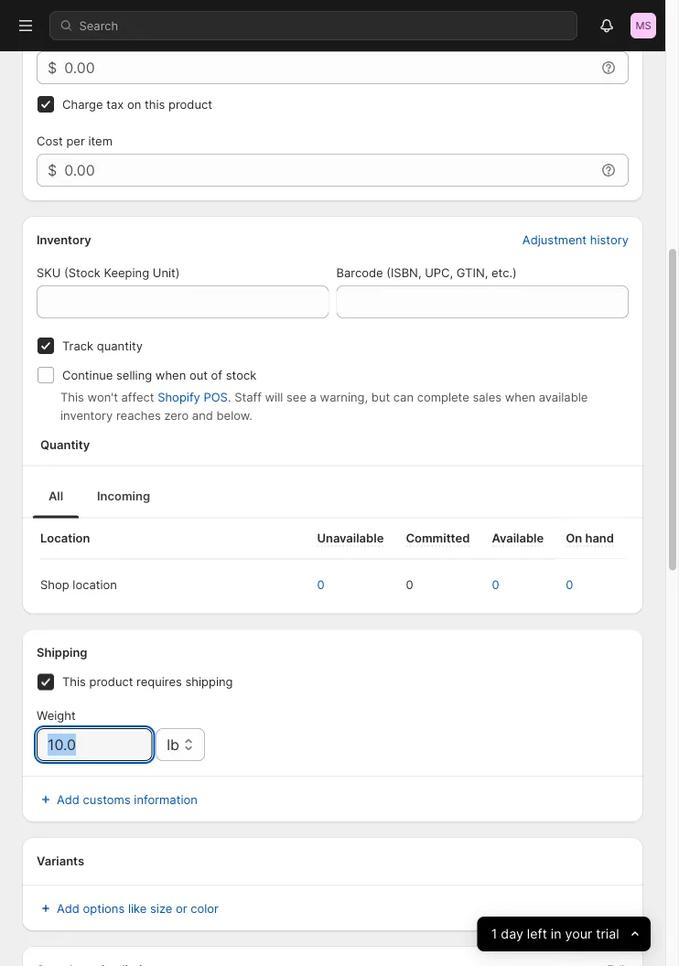 Task type: describe. For each thing, give the bounding box(es) containing it.
shipping
[[37, 646, 87, 660]]

1 0 button from the left
[[308, 571, 352, 600]]

on
[[566, 532, 582, 546]]

search
[[79, 18, 118, 32]]

0 for first the 0 dropdown button from right
[[566, 578, 573, 593]]

sku
[[37, 266, 61, 280]]

0 for 2nd the 0 dropdown button from right
[[492, 578, 499, 593]]

customs
[[83, 793, 131, 807]]

search button
[[49, 11, 577, 40]]

track quantity
[[62, 339, 143, 353]]

or
[[176, 902, 187, 916]]

committed
[[406, 532, 470, 546]]

gtin,
[[457, 266, 488, 280]]

$ for cost
[[48, 162, 57, 179]]

of
[[211, 368, 222, 383]]

size
[[150, 902, 172, 916]]

$ for compare-
[[48, 59, 57, 77]]

Cost per item text field
[[64, 154, 596, 187]]

adjustment
[[522, 233, 587, 247]]

cost per item
[[37, 134, 113, 148]]

requires
[[136, 675, 182, 690]]

add customs information
[[57, 793, 198, 807]]

upc,
[[425, 266, 453, 280]]

continue selling when out of stock
[[62, 368, 256, 383]]

reaches
[[116, 409, 161, 423]]

shop
[[40, 578, 69, 593]]

sku (stock keeping unit)
[[37, 266, 180, 280]]

2 0 from the left
[[406, 578, 413, 593]]

(stock
[[64, 266, 100, 280]]

complete
[[417, 391, 469, 405]]

unit)
[[153, 266, 180, 280]]

incoming button
[[82, 475, 165, 519]]

quantity
[[40, 438, 90, 453]]

this
[[145, 97, 165, 112]]

1
[[491, 927, 497, 942]]

shopify
[[158, 391, 200, 405]]

out
[[189, 368, 208, 383]]

like
[[128, 902, 147, 916]]

history
[[590, 233, 629, 247]]

all button
[[29, 475, 82, 519]]

add customs information button
[[26, 786, 640, 815]]

zero
[[164, 409, 189, 423]]

information
[[134, 793, 198, 807]]

item
[[88, 134, 113, 148]]

all
[[48, 490, 63, 504]]

location
[[40, 532, 90, 546]]

this product requires shipping
[[62, 675, 233, 690]]

tax
[[106, 97, 124, 112]]

price
[[108, 32, 136, 46]]

SKU (Stock Keeping Unit) text field
[[37, 286, 329, 319]]

inventory
[[37, 233, 91, 247]]

add options like size or color button
[[26, 895, 230, 924]]

.
[[228, 391, 231, 405]]

0 for first the 0 dropdown button from the left
[[317, 578, 324, 593]]

4 0 button from the left
[[557, 571, 601, 600]]

left
[[527, 927, 547, 942]]

cost
[[37, 134, 63, 148]]

in
[[551, 927, 562, 942]]

2 0 button from the left
[[397, 571, 441, 600]]

selling
[[116, 368, 152, 383]]

lb
[[167, 736, 179, 754]]

on
[[127, 97, 141, 112]]

on hand
[[566, 532, 614, 546]]

pos
[[204, 391, 228, 405]]

sales
[[473, 391, 502, 405]]



Task type: locate. For each thing, give the bounding box(es) containing it.
affect
[[121, 391, 154, 405]]

Weight text field
[[37, 729, 152, 762]]

when inside ". staff will see a warning, but can complete sales when available inventory reaches zero and below."
[[505, 391, 536, 405]]

$ down cost
[[48, 162, 57, 179]]

charge tax on this product
[[62, 97, 212, 112]]

this for this product requires shipping
[[62, 675, 86, 690]]

when up shopify
[[155, 368, 186, 383]]

0 horizontal spatial when
[[155, 368, 186, 383]]

barcode
[[336, 266, 383, 280]]

product
[[168, 97, 212, 112], [89, 675, 133, 690]]

available
[[492, 532, 544, 546]]

(isbn,
[[386, 266, 421, 280]]

a
[[310, 391, 317, 405]]

this up inventory on the top of the page
[[60, 391, 84, 405]]

color
[[191, 902, 219, 916]]

0 button
[[308, 571, 352, 600], [397, 571, 441, 600], [483, 571, 527, 600], [557, 571, 601, 600]]

this won't affect shopify pos
[[60, 391, 228, 405]]

shipping
[[185, 675, 233, 690]]

0 down on
[[566, 578, 573, 593]]

1 vertical spatial add
[[57, 902, 80, 916]]

0 button down unavailable
[[308, 571, 352, 600]]

add for add options like size or color
[[57, 902, 80, 916]]

won't
[[87, 391, 118, 405]]

0 button down available
[[483, 571, 527, 600]]

stock
[[226, 368, 256, 383]]

add inside button
[[57, 793, 80, 807]]

trial
[[596, 927, 619, 942]]

my store image
[[631, 13, 656, 38]]

below.
[[216, 409, 253, 423]]

3 0 button from the left
[[483, 571, 527, 600]]

will
[[265, 391, 283, 405]]

0 vertical spatial add
[[57, 793, 80, 807]]

your
[[565, 927, 593, 942]]

1 horizontal spatial when
[[505, 391, 536, 405]]

charge
[[62, 97, 103, 112]]

weight
[[37, 709, 76, 723]]

0 vertical spatial product
[[168, 97, 212, 112]]

1 vertical spatial when
[[505, 391, 536, 405]]

0 vertical spatial this
[[60, 391, 84, 405]]

track
[[62, 339, 93, 353]]

ms button
[[629, 11, 658, 40]]

can
[[393, 391, 414, 405]]

and
[[192, 409, 213, 423]]

1 horizontal spatial product
[[168, 97, 212, 112]]

2 $ from the top
[[48, 162, 57, 179]]

1 day left in your trial
[[491, 927, 619, 942]]

0
[[317, 578, 324, 593], [406, 578, 413, 593], [492, 578, 499, 593], [566, 578, 573, 593]]

0 vertical spatial when
[[155, 368, 186, 383]]

0 down unavailable
[[317, 578, 324, 593]]

3 0 from the left
[[492, 578, 499, 593]]

variants
[[37, 854, 84, 869]]

$ down compare- in the left of the page
[[48, 59, 57, 77]]

0 vertical spatial $
[[48, 59, 57, 77]]

warning,
[[320, 391, 368, 405]]

0 button down committed
[[397, 571, 441, 600]]

add
[[57, 793, 80, 807], [57, 902, 80, 916]]

1 $ from the top
[[48, 59, 57, 77]]

shopify pos link
[[158, 391, 228, 405]]

quantity
[[97, 339, 143, 353]]

adjustment history link
[[511, 227, 640, 253]]

see
[[286, 391, 307, 405]]

4 0 from the left
[[566, 578, 573, 593]]

2 add from the top
[[57, 902, 80, 916]]

compare-at price
[[37, 32, 136, 46]]

0 down committed
[[406, 578, 413, 593]]

day
[[501, 927, 524, 942]]

add left "options"
[[57, 902, 80, 916]]

staff
[[234, 391, 262, 405]]

1 vertical spatial product
[[89, 675, 133, 690]]

this
[[60, 391, 84, 405], [62, 675, 86, 690]]

add for add customs information
[[57, 793, 80, 807]]

per
[[66, 134, 85, 148]]

1 add from the top
[[57, 793, 80, 807]]

1 vertical spatial $
[[48, 162, 57, 179]]

this down shipping
[[62, 675, 86, 690]]

add left customs
[[57, 793, 80, 807]]

when right sales
[[505, 391, 536, 405]]

. staff will see a warning, but can complete sales when available inventory reaches zero and below.
[[60, 391, 588, 423]]

Compare-at price text field
[[64, 52, 596, 85]]

1 vertical spatial this
[[62, 675, 86, 690]]

this for this won't affect shopify pos
[[60, 391, 84, 405]]

unavailable
[[317, 532, 384, 546]]

adjustment history
[[522, 233, 629, 247]]

add inside button
[[57, 902, 80, 916]]

hand
[[585, 532, 614, 546]]

1 day left in your trial button
[[477, 917, 651, 952]]

product left requires
[[89, 675, 133, 690]]

tab list
[[29, 474, 636, 519]]

continue
[[62, 368, 113, 383]]

at
[[93, 32, 104, 46]]

$
[[48, 59, 57, 77], [48, 162, 57, 179]]

but
[[371, 391, 390, 405]]

Barcode (ISBN, UPC, GTIN, etc.) text field
[[336, 286, 629, 319]]

shop location
[[40, 578, 117, 593]]

keeping
[[104, 266, 149, 280]]

location
[[73, 578, 117, 593]]

product right "this"
[[168, 97, 212, 112]]

when
[[155, 368, 186, 383], [505, 391, 536, 405]]

tab list containing all
[[29, 474, 636, 519]]

1 0 from the left
[[317, 578, 324, 593]]

0 down available
[[492, 578, 499, 593]]

etc.)
[[491, 266, 517, 280]]

inventory
[[60, 409, 113, 423]]

barcode (isbn, upc, gtin, etc.)
[[336, 266, 517, 280]]

options
[[83, 902, 125, 916]]

0 button down on
[[557, 571, 601, 600]]

add options like size or color
[[57, 902, 219, 916]]

0 horizontal spatial product
[[89, 675, 133, 690]]

available
[[539, 391, 588, 405]]

compare-
[[37, 32, 93, 46]]

incoming
[[97, 490, 150, 504]]



Task type: vqa. For each thing, say whether or not it's contained in the screenshot.
⌘
no



